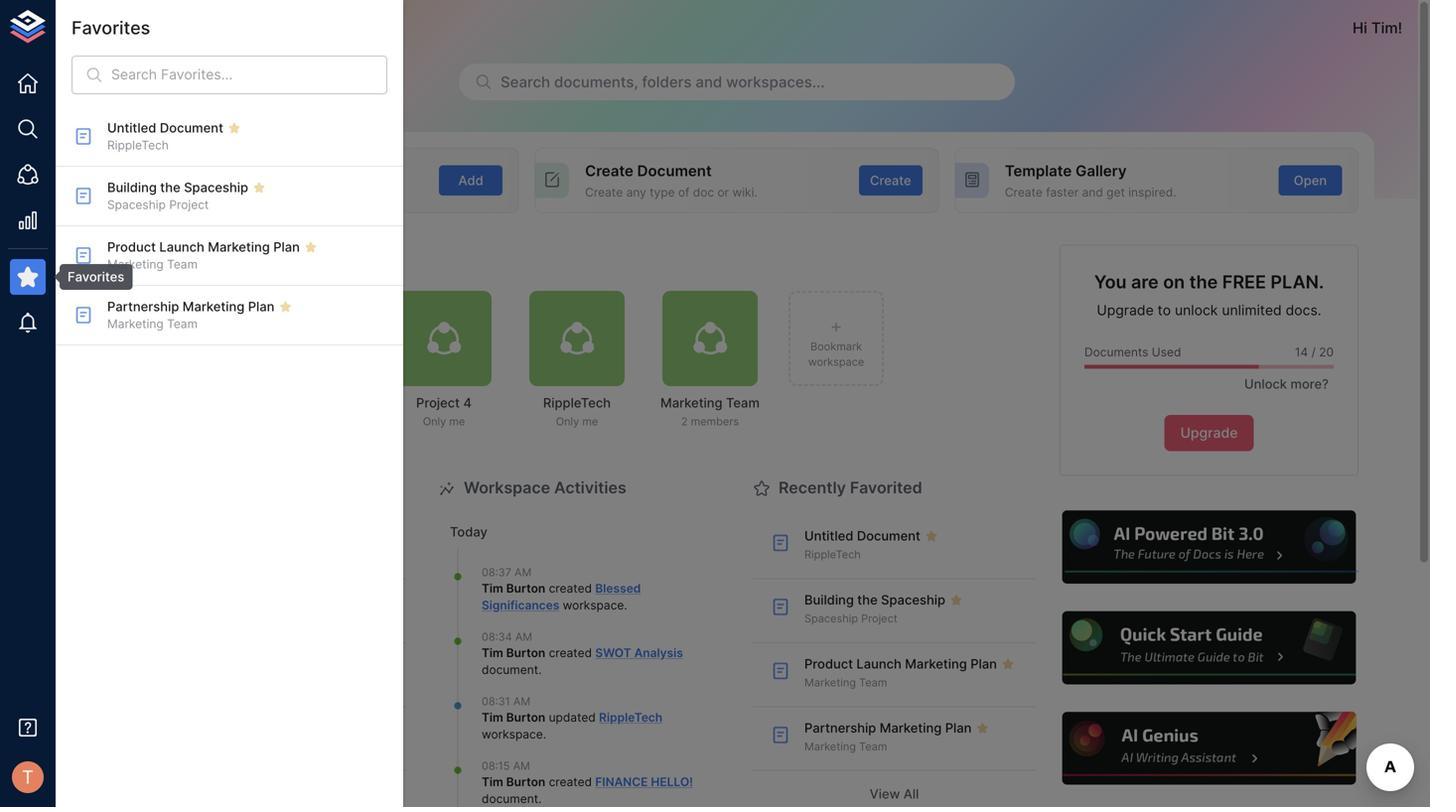 Task type: describe. For each thing, give the bounding box(es) containing it.
0 horizontal spatial project
[[169, 198, 209, 212]]

activities
[[554, 478, 626, 498]]

workspace .
[[559, 598, 627, 613]]

you are on the free plan. upgrade to unlock unlimited docs.
[[1094, 271, 1324, 319]]

add button
[[439, 165, 503, 196]]

2 vertical spatial the
[[857, 592, 878, 608]]

blessed significances
[[482, 582, 641, 613]]

hi tim !
[[1353, 19, 1402, 37]]

unlock more?
[[1244, 376, 1329, 392]]

and inside the template gallery create faster and get inspired.
[[1082, 185, 1103, 199]]

/
[[1311, 345, 1316, 360]]

tim for rippletech
[[482, 711, 503, 725]]

unlimited
[[1222, 302, 1282, 319]]

1 horizontal spatial partnership
[[804, 720, 876, 736]]

swot
[[595, 646, 631, 660]]

me inside project 4 only me
[[449, 415, 465, 428]]

bookmark workspace
[[808, 340, 864, 368]]

rippletech down recently favorited
[[804, 548, 861, 561]]

recently favorited
[[779, 478, 922, 498]]

1 horizontal spatial workspace
[[563, 598, 624, 613]]

0 horizontal spatial product
[[107, 239, 156, 255]]

t button
[[6, 756, 50, 799]]

and inside 'search documents, folders and workspaces...' "button"
[[696, 73, 722, 91]]

search documents, folders and workspaces...
[[501, 73, 825, 91]]

analysis
[[634, 646, 683, 660]]

create inside the template gallery create faster and get inspired.
[[1005, 185, 1043, 199]]

create button
[[859, 165, 922, 196]]

08:15 am tim burton created finance hello! document .
[[482, 760, 693, 806]]

favorited
[[850, 478, 922, 498]]

tim down 08:37
[[482, 582, 503, 596]]

type
[[650, 185, 675, 199]]

view all button
[[753, 779, 1036, 807]]

hi
[[1353, 19, 1367, 37]]

docs.
[[1286, 302, 1321, 319]]

me inside the rippletech only me
[[582, 415, 598, 428]]

bookmark workspace button
[[789, 291, 884, 386]]

create document create any type of doc or wiki.
[[585, 162, 757, 199]]

unlock more? button
[[1233, 369, 1334, 399]]

2 horizontal spatial document
[[857, 528, 920, 544]]

blessed significances link
[[482, 582, 641, 613]]

members
[[691, 415, 739, 428]]

14 / 20
[[1295, 345, 1334, 360]]

r
[[79, 19, 88, 36]]

faster
[[1046, 185, 1079, 199]]

3 help image from the top
[[1060, 709, 1359, 788]]

doc
[[693, 185, 714, 199]]

template gallery create faster and get inspired.
[[1005, 162, 1176, 199]]

08:37 am
[[482, 566, 532, 579]]

on
[[1163, 271, 1185, 293]]

search documents, folders and workspaces... button
[[459, 64, 1015, 100]]

documents used
[[1084, 345, 1181, 360]]

rippletech only me
[[543, 395, 611, 428]]

folders
[[642, 73, 692, 91]]

workspaces...
[[726, 73, 825, 91]]

workspace inside button
[[808, 356, 864, 368]]

08:31 am tim burton updated rippletech workspace .
[[482, 695, 662, 742]]

burton for swot
[[506, 646, 545, 660]]

enterprises
[[153, 19, 236, 37]]

collaborate
[[165, 185, 230, 199]]

finance hello! link
[[595, 775, 693, 790]]

. down blessed
[[624, 598, 627, 613]]

upgrade inside button
[[1180, 425, 1238, 442]]

you
[[1094, 271, 1127, 293]]

unlock
[[1175, 302, 1218, 319]]

2
[[681, 415, 688, 428]]

only inside the rippletech only me
[[556, 415, 579, 428]]

free
[[1222, 271, 1266, 293]]

more?
[[1290, 376, 1329, 392]]

favorites inside tooltip
[[68, 269, 124, 285]]

0 vertical spatial building
[[107, 180, 157, 195]]

. inside 08:31 am tim burton updated rippletech workspace .
[[543, 727, 546, 742]]

it
[[282, 185, 289, 199]]

add for add workspace collaborate or make it private.
[[165, 162, 195, 180]]

am for rippletech
[[513, 695, 530, 708]]

to
[[1158, 302, 1171, 319]]

blessed
[[595, 582, 641, 596]]

document for finance hello!
[[482, 792, 538, 806]]

2 vertical spatial project
[[861, 612, 897, 625]]

am for finance
[[513, 760, 530, 773]]

get
[[1106, 185, 1125, 199]]

1 horizontal spatial launch
[[856, 656, 902, 672]]

created for finance
[[549, 775, 592, 790]]

project 4 only me
[[416, 395, 472, 428]]

tim for swot analysis
[[482, 646, 503, 660]]

rippletech link
[[599, 711, 662, 725]]

view
[[870, 787, 900, 802]]

1 vertical spatial spaceship project
[[804, 612, 897, 625]]

upgrade button
[[1164, 415, 1254, 452]]

private.
[[293, 185, 335, 199]]

t
[[22, 767, 34, 788]]

recently
[[779, 478, 846, 498]]

or inside create document create any type of doc or wiki.
[[717, 185, 729, 199]]

inspired.
[[1128, 185, 1176, 199]]

!
[[1398, 19, 1402, 37]]

project inside project 4 only me
[[416, 395, 460, 411]]

0 horizontal spatial partnership marketing plan
[[107, 299, 275, 314]]

make
[[249, 185, 279, 199]]

finance
[[595, 775, 648, 790]]

view all
[[870, 787, 919, 802]]

rogue enterprises
[[103, 19, 236, 37]]



Task type: vqa. For each thing, say whether or not it's contained in the screenshot.


Task type: locate. For each thing, give the bounding box(es) containing it.
only
[[423, 415, 446, 428], [556, 415, 579, 428]]

1 vertical spatial building the spaceship
[[804, 592, 945, 608]]

building
[[107, 180, 157, 195], [804, 592, 854, 608]]

building the spaceship
[[107, 180, 248, 195], [804, 592, 945, 608]]

workspace down blessed
[[563, 598, 624, 613]]

2 horizontal spatial the
[[1189, 271, 1218, 293]]

partnership
[[107, 299, 179, 314], [804, 720, 876, 736]]

workspaces
[[250, 246, 345, 265]]

08:34
[[482, 631, 512, 644]]

0 vertical spatial product
[[107, 239, 156, 255]]

1 vertical spatial product
[[804, 656, 853, 672]]

0 horizontal spatial document
[[160, 120, 223, 136]]

document
[[160, 120, 223, 136], [637, 162, 712, 180], [857, 528, 920, 544]]

2 help image from the top
[[1060, 609, 1359, 688]]

0 vertical spatial partnership
[[107, 299, 179, 314]]

1 vertical spatial workspace
[[464, 478, 550, 498]]

20
[[1319, 345, 1334, 360]]

0 horizontal spatial launch
[[159, 239, 204, 255]]

document inside 08:15 am tim burton created finance hello! document .
[[482, 792, 538, 806]]

and down gallery
[[1082, 185, 1103, 199]]

document
[[482, 663, 538, 677], [482, 792, 538, 806]]

0 horizontal spatial or
[[234, 185, 245, 199]]

0 vertical spatial launch
[[159, 239, 204, 255]]

1 vertical spatial document
[[482, 792, 538, 806]]

am inside the "08:34 am tim burton created swot analysis document ."
[[515, 631, 532, 644]]

document for swot analysis
[[482, 663, 538, 677]]

1 vertical spatial building
[[804, 592, 854, 608]]

tim burton created
[[482, 582, 595, 596]]

0 horizontal spatial upgrade
[[1097, 302, 1154, 319]]

burton for rippletech
[[506, 711, 545, 725]]

untitled document
[[107, 120, 223, 136], [804, 528, 920, 544]]

updated
[[549, 711, 596, 725]]

2 horizontal spatial workspace
[[808, 356, 864, 368]]

0 vertical spatial document
[[160, 120, 223, 136]]

marketing team 2 members
[[660, 395, 760, 428]]

0 vertical spatial partnership marketing plan
[[107, 299, 275, 314]]

document inside create document create any type of doc or wiki.
[[637, 162, 712, 180]]

any
[[626, 185, 646, 199]]

1 vertical spatial partnership
[[804, 720, 876, 736]]

rippletech up activities at the bottom
[[543, 395, 611, 411]]

untitled
[[107, 120, 156, 136], [804, 528, 853, 544]]

document down 08:15
[[482, 792, 538, 806]]

. inside the "08:34 am tim burton created swot analysis document ."
[[538, 663, 542, 677]]

1 horizontal spatial building
[[804, 592, 854, 608]]

. inside 08:15 am tim burton created finance hello! document .
[[538, 792, 542, 806]]

1 only from the left
[[423, 415, 446, 428]]

rogue
[[103, 19, 149, 37]]

1 document from the top
[[482, 663, 538, 677]]

1 horizontal spatial me
[[582, 415, 598, 428]]

1 horizontal spatial or
[[717, 185, 729, 199]]

0 horizontal spatial the
[[160, 180, 180, 195]]

0 horizontal spatial me
[[449, 415, 465, 428]]

rippletech right updated
[[599, 711, 662, 725]]

team inside marketing team 2 members
[[726, 395, 760, 411]]

0 vertical spatial untitled
[[107, 120, 156, 136]]

1 horizontal spatial upgrade
[[1180, 425, 1238, 442]]

am inside 08:31 am tim burton updated rippletech workspace .
[[513, 695, 530, 708]]

1 horizontal spatial product launch marketing plan
[[804, 656, 997, 672]]

1 or from the left
[[234, 185, 245, 199]]

rippletech up collaborate
[[107, 138, 169, 153]]

tim down "08:34"
[[482, 646, 503, 660]]

0 horizontal spatial untitled
[[107, 120, 156, 136]]

untitled document up collaborate
[[107, 120, 223, 136]]

favorites
[[72, 17, 150, 39], [68, 269, 124, 285]]

workspace inside 08:31 am tim burton updated rippletech workspace .
[[482, 727, 543, 742]]

workspace down bookmark
[[808, 356, 864, 368]]

rippletech inside 08:31 am tim burton updated rippletech workspace .
[[599, 711, 662, 725]]

burton inside the "08:34 am tim burton created swot analysis document ."
[[506, 646, 545, 660]]

0 horizontal spatial untitled document
[[107, 120, 223, 136]]

2 me from the left
[[582, 415, 598, 428]]

0 horizontal spatial only
[[423, 415, 446, 428]]

document up collaborate
[[160, 120, 223, 136]]

tim inside the "08:34 am tim burton created swot analysis document ."
[[482, 646, 503, 660]]

create inside button
[[870, 173, 911, 188]]

. up 08:31 am tim burton updated rippletech workspace . on the bottom left
[[538, 663, 542, 677]]

am up tim burton created
[[514, 566, 532, 579]]

help image
[[1060, 508, 1359, 587], [1060, 609, 1359, 688], [1060, 709, 1359, 788]]

0 vertical spatial product launch marketing plan
[[107, 239, 300, 255]]

product
[[107, 239, 156, 255], [804, 656, 853, 672]]

burton for finance
[[506, 775, 545, 790]]

document inside the "08:34 am tim burton created swot analysis document ."
[[482, 663, 538, 677]]

0 vertical spatial spaceship project
[[107, 198, 209, 212]]

tim inside 08:15 am tim burton created finance hello! document .
[[482, 775, 503, 790]]

0 vertical spatial favorites
[[72, 17, 150, 39]]

0 horizontal spatial building
[[107, 180, 157, 195]]

0 vertical spatial workspace
[[808, 356, 864, 368]]

document down 'favorited'
[[857, 528, 920, 544]]

1 horizontal spatial building the spaceship
[[804, 592, 945, 608]]

hello!
[[651, 775, 693, 790]]

partnership down favorites tooltip
[[107, 299, 179, 314]]

document up of
[[637, 162, 712, 180]]

project
[[169, 198, 209, 212], [416, 395, 460, 411], [861, 612, 897, 625]]

burton down 08:31
[[506, 711, 545, 725]]

0 vertical spatial document
[[482, 663, 538, 677]]

search
[[501, 73, 550, 91]]

1 help image from the top
[[1060, 508, 1359, 587]]

1 horizontal spatial workspace
[[464, 478, 550, 498]]

08:15
[[482, 760, 510, 773]]

4
[[463, 395, 472, 411]]

rippletech
[[107, 138, 169, 153], [543, 395, 611, 411], [804, 548, 861, 561], [599, 711, 662, 725]]

workspace up make on the left
[[198, 162, 279, 180]]

workspace
[[198, 162, 279, 180], [464, 478, 550, 498]]

0 horizontal spatial spaceship project
[[107, 198, 209, 212]]

wiki.
[[732, 185, 757, 199]]

1 vertical spatial project
[[416, 395, 460, 411]]

08:31
[[482, 695, 510, 708]]

1 vertical spatial and
[[1082, 185, 1103, 199]]

marketing
[[208, 239, 270, 255], [107, 257, 164, 272], [183, 299, 245, 314], [107, 317, 164, 331], [660, 395, 723, 411], [905, 656, 967, 672], [804, 676, 856, 689], [880, 720, 942, 736], [804, 740, 856, 753]]

workspace inside add workspace collaborate or make it private.
[[198, 162, 279, 180]]

burton down "08:34"
[[506, 646, 545, 660]]

1 vertical spatial untitled
[[804, 528, 853, 544]]

Search Favorites... text field
[[111, 56, 387, 94]]

created up workspace .
[[549, 582, 592, 596]]

open
[[1294, 173, 1327, 188]]

document up 08:31
[[482, 663, 538, 677]]

burton down 08:15
[[506, 775, 545, 790]]

or
[[234, 185, 245, 199], [717, 185, 729, 199]]

the inside you are on the free plan. upgrade to unlock unlimited docs.
[[1189, 271, 1218, 293]]

am right 08:31
[[513, 695, 530, 708]]

untitled document down recently favorited
[[804, 528, 920, 544]]

1 vertical spatial partnership marketing plan
[[804, 720, 972, 736]]

0 vertical spatial workspace
[[198, 162, 279, 180]]

0 horizontal spatial partnership
[[107, 299, 179, 314]]

1 burton from the top
[[506, 582, 545, 596]]

workspace up 08:15
[[482, 727, 543, 742]]

1 vertical spatial launch
[[856, 656, 902, 672]]

workspace activities
[[464, 478, 626, 498]]

bookmark
[[810, 340, 862, 353]]

0 vertical spatial and
[[696, 73, 722, 91]]

only inside project 4 only me
[[423, 415, 446, 428]]

0 vertical spatial created
[[549, 582, 592, 596]]

me
[[449, 415, 465, 428], [582, 415, 598, 428]]

marketing inside marketing team 2 members
[[660, 395, 723, 411]]

add for add
[[458, 173, 483, 188]]

burton up significances in the bottom left of the page
[[506, 582, 545, 596]]

am
[[514, 566, 532, 579], [515, 631, 532, 644], [513, 695, 530, 708], [513, 760, 530, 773]]

1 created from the top
[[549, 582, 592, 596]]

1 horizontal spatial untitled
[[804, 528, 853, 544]]

0 vertical spatial untitled document
[[107, 120, 223, 136]]

unlock
[[1244, 376, 1287, 392]]

2 created from the top
[[549, 646, 592, 660]]

0 horizontal spatial product launch marketing plan
[[107, 239, 300, 255]]

.
[[624, 598, 627, 613], [538, 663, 542, 677], [543, 727, 546, 742], [538, 792, 542, 806]]

2 vertical spatial document
[[857, 528, 920, 544]]

tim inside 08:31 am tim burton updated rippletech workspace .
[[482, 711, 503, 725]]

gallery
[[1076, 162, 1127, 180]]

bookmarked
[[149, 246, 246, 265]]

2 horizontal spatial project
[[861, 612, 897, 625]]

upgrade inside you are on the free plan. upgrade to unlock unlimited docs.
[[1097, 302, 1154, 319]]

plan.
[[1271, 271, 1324, 293]]

0 horizontal spatial and
[[696, 73, 722, 91]]

1 vertical spatial untitled document
[[804, 528, 920, 544]]

0 horizontal spatial building the spaceship
[[107, 180, 248, 195]]

. down 08:31 am tim burton updated rippletech workspace . on the bottom left
[[538, 792, 542, 806]]

1 horizontal spatial only
[[556, 415, 579, 428]]

and
[[696, 73, 722, 91], [1082, 185, 1103, 199]]

1 vertical spatial workspace
[[563, 598, 624, 613]]

documents
[[1084, 345, 1148, 360]]

0 vertical spatial upgrade
[[1097, 302, 1154, 319]]

open button
[[1279, 165, 1342, 196]]

1 horizontal spatial project
[[416, 395, 460, 411]]

created for swot
[[549, 646, 592, 660]]

created
[[549, 582, 592, 596], [549, 646, 592, 660], [549, 775, 592, 790]]

or right doc
[[717, 185, 729, 199]]

all
[[903, 787, 919, 802]]

template
[[1005, 162, 1072, 180]]

favorites tooltip
[[46, 264, 132, 290]]

or left make on the left
[[234, 185, 245, 199]]

2 vertical spatial help image
[[1060, 709, 1359, 788]]

2 document from the top
[[482, 792, 538, 806]]

tim down 08:15
[[482, 775, 503, 790]]

workspace up today
[[464, 478, 550, 498]]

am inside 08:15 am tim burton created finance hello! document .
[[513, 760, 530, 773]]

0 vertical spatial the
[[160, 180, 180, 195]]

add inside button
[[458, 173, 483, 188]]

partnership marketing plan up view all button on the bottom of the page
[[804, 720, 972, 736]]

swot analysis link
[[595, 646, 683, 660]]

1 horizontal spatial the
[[857, 592, 878, 608]]

add inside add workspace collaborate or make it private.
[[165, 162, 195, 180]]

2 vertical spatial created
[[549, 775, 592, 790]]

tim down 08:31
[[482, 711, 503, 725]]

bookmarked workspaces
[[149, 246, 345, 265]]

am right 08:15
[[513, 760, 530, 773]]

significances
[[482, 598, 559, 613]]

1 vertical spatial favorites
[[68, 269, 124, 285]]

partnership marketing plan
[[107, 299, 275, 314], [804, 720, 972, 736]]

created inside the "08:34 am tim burton created swot analysis document ."
[[549, 646, 592, 660]]

0 vertical spatial building the spaceship
[[107, 180, 248, 195]]

created inside 08:15 am tim burton created finance hello! document .
[[549, 775, 592, 790]]

me up activities at the bottom
[[582, 415, 598, 428]]

burton inside 08:15 am tim burton created finance hello! document .
[[506, 775, 545, 790]]

0 horizontal spatial add
[[165, 162, 195, 180]]

created left finance
[[549, 775, 592, 790]]

launch
[[159, 239, 204, 255], [856, 656, 902, 672]]

upgrade down you
[[1097, 302, 1154, 319]]

1 vertical spatial the
[[1189, 271, 1218, 293]]

burton inside 08:31 am tim burton updated rippletech workspace .
[[506, 711, 545, 725]]

3 created from the top
[[549, 775, 592, 790]]

me down the 4
[[449, 415, 465, 428]]

1 horizontal spatial and
[[1082, 185, 1103, 199]]

am right "08:34"
[[515, 631, 532, 644]]

1 horizontal spatial spaceship project
[[804, 612, 897, 625]]

upgrade down unlock more? button
[[1180, 425, 1238, 442]]

used
[[1152, 345, 1181, 360]]

1 vertical spatial created
[[549, 646, 592, 660]]

08:37
[[482, 566, 511, 579]]

and right "folders"
[[696, 73, 722, 91]]

2 burton from the top
[[506, 646, 545, 660]]

0 horizontal spatial workspace
[[482, 727, 543, 742]]

1 horizontal spatial partnership marketing plan
[[804, 720, 972, 736]]

2 vertical spatial workspace
[[482, 727, 543, 742]]

1 horizontal spatial add
[[458, 173, 483, 188]]

0 vertical spatial project
[[169, 198, 209, 212]]

0 vertical spatial help image
[[1060, 508, 1359, 587]]

team
[[167, 257, 198, 272], [167, 317, 198, 331], [726, 395, 760, 411], [859, 676, 887, 689], [859, 740, 887, 753]]

14
[[1295, 345, 1308, 360]]

. up 08:15 am tim burton created finance hello! document .
[[543, 727, 546, 742]]

0 horizontal spatial workspace
[[198, 162, 279, 180]]

partnership marketing plan down bookmarked
[[107, 299, 275, 314]]

of
[[678, 185, 690, 199]]

1 me from the left
[[449, 415, 465, 428]]

today
[[450, 524, 487, 540]]

are
[[1131, 271, 1159, 293]]

2 or from the left
[[717, 185, 729, 199]]

created left the swot on the left bottom of page
[[549, 646, 592, 660]]

or inside add workspace collaborate or make it private.
[[234, 185, 245, 199]]

marketing team
[[107, 257, 198, 272], [107, 317, 198, 331], [804, 676, 887, 689], [804, 740, 887, 753]]

tim for finance hello!
[[482, 775, 503, 790]]

1 horizontal spatial product
[[804, 656, 853, 672]]

1 vertical spatial upgrade
[[1180, 425, 1238, 442]]

create
[[585, 162, 634, 180], [870, 173, 911, 188], [585, 185, 623, 199], [1005, 185, 1043, 199]]

1 vertical spatial product launch marketing plan
[[804, 656, 997, 672]]

1 vertical spatial document
[[637, 162, 712, 180]]

4 burton from the top
[[506, 775, 545, 790]]

am for swot
[[515, 631, 532, 644]]

3 burton from the top
[[506, 711, 545, 725]]

add workspace collaborate or make it private.
[[165, 162, 335, 199]]

tim right hi
[[1371, 19, 1398, 37]]

partnership up view
[[804, 720, 876, 736]]

08:34 am tim burton created swot analysis document .
[[482, 631, 683, 677]]

1 horizontal spatial untitled document
[[804, 528, 920, 544]]

documents,
[[554, 73, 638, 91]]

2 only from the left
[[556, 415, 579, 428]]

1 vertical spatial help image
[[1060, 609, 1359, 688]]

1 horizontal spatial document
[[637, 162, 712, 180]]



